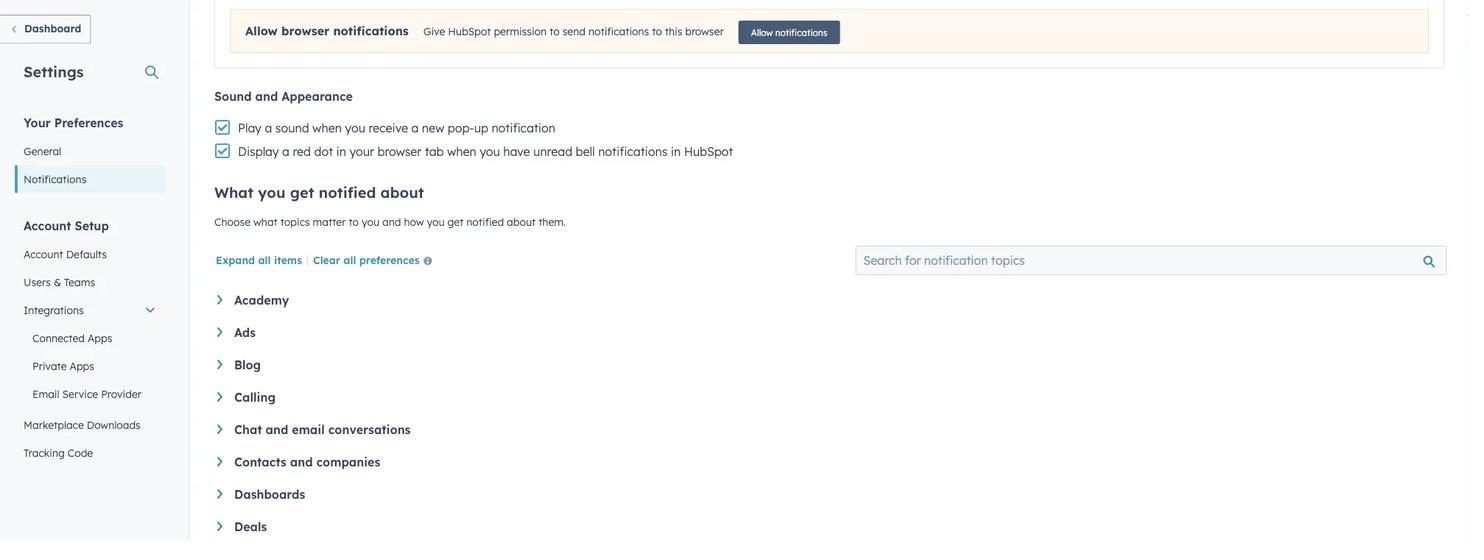 Task type: locate. For each thing, give the bounding box(es) containing it.
clear all preferences button
[[313, 252, 438, 270]]

academy
[[234, 293, 289, 308]]

2 all from the left
[[343, 254, 356, 266]]

dashboard link
[[0, 15, 91, 44]]

all
[[258, 254, 271, 266], [343, 254, 356, 266]]

0 horizontal spatial in
[[336, 144, 346, 159]]

notifications link
[[15, 165, 165, 193]]

1 all from the left
[[258, 254, 271, 266]]

companies
[[316, 455, 380, 470]]

allow inside 'button'
[[751, 27, 773, 38]]

tracking code link
[[15, 439, 165, 467]]

when up 'dot'
[[312, 121, 342, 136]]

1 vertical spatial get
[[448, 216, 464, 229]]

0 vertical spatial when
[[312, 121, 342, 136]]

red
[[293, 144, 311, 159]]

chat and email conversations button
[[217, 423, 1442, 438]]

caret image inside academy dropdown button
[[217, 295, 222, 305]]

and for chat and email conversations
[[266, 423, 288, 438]]

all left items
[[258, 254, 271, 266]]

2 caret image from the top
[[217, 393, 222, 402]]

what
[[253, 216, 278, 229]]

you right how
[[427, 216, 445, 229]]

caret image inside ads 'dropdown button'
[[217, 328, 222, 337]]

get right how
[[448, 216, 464, 229]]

a
[[265, 121, 272, 136], [411, 121, 419, 136], [282, 144, 290, 159]]

calling
[[234, 390, 276, 405]]

expand
[[216, 254, 255, 266]]

when
[[312, 121, 342, 136], [447, 144, 476, 159]]

when down pop- on the left top
[[447, 144, 476, 159]]

and right sound on the top left of the page
[[255, 89, 278, 104]]

contacts and companies
[[234, 455, 380, 470]]

caret image inside the contacts and companies 'dropdown button'
[[217, 457, 222, 467]]

2 caret image from the top
[[217, 360, 222, 370]]

notification
[[492, 121, 555, 136]]

1 horizontal spatial browser
[[378, 144, 422, 159]]

caret image left the calling
[[217, 393, 222, 402]]

and
[[255, 89, 278, 104], [382, 216, 401, 229], [266, 423, 288, 438], [290, 455, 313, 470]]

1 horizontal spatial allow
[[751, 27, 773, 38]]

apps
[[88, 332, 112, 345], [70, 360, 94, 373]]

1 vertical spatial about
[[507, 216, 536, 229]]

ads button
[[217, 326, 1442, 340]]

and right chat
[[266, 423, 288, 438]]

about up how
[[381, 183, 424, 202]]

and down email on the left bottom of the page
[[290, 455, 313, 470]]

users & teams
[[24, 276, 95, 289]]

1 caret image from the top
[[217, 295, 222, 305]]

get
[[290, 183, 314, 202], [448, 216, 464, 229]]

caret image for blog
[[217, 360, 222, 370]]

browser up appearance
[[281, 23, 330, 38]]

caret image inside blog dropdown button
[[217, 360, 222, 370]]

1 horizontal spatial get
[[448, 216, 464, 229]]

email service provider
[[32, 388, 141, 401]]

1 vertical spatial hubspot
[[684, 144, 733, 159]]

4 caret image from the top
[[217, 457, 222, 467]]

all inside button
[[343, 254, 356, 266]]

2 horizontal spatial a
[[411, 121, 419, 136]]

tab
[[425, 144, 444, 159]]

1 horizontal spatial to
[[550, 25, 560, 38]]

1 account from the top
[[24, 218, 71, 233]]

3 caret image from the top
[[217, 425, 222, 435]]

caret image left blog
[[217, 360, 222, 370]]

0 vertical spatial caret image
[[217, 328, 222, 337]]

allow for allow browser notifications
[[245, 23, 278, 38]]

about
[[381, 183, 424, 202], [507, 216, 536, 229]]

sound
[[214, 89, 252, 104]]

to
[[550, 25, 560, 38], [652, 25, 662, 38], [349, 216, 359, 229]]

allow
[[245, 23, 278, 38], [751, 27, 773, 38]]

unread
[[533, 144, 572, 159]]

caret image left contacts
[[217, 457, 222, 467]]

account
[[24, 218, 71, 233], [24, 248, 63, 261]]

5 caret image from the top
[[217, 490, 222, 499]]

browser right this
[[685, 25, 724, 38]]

expand all items button
[[216, 254, 302, 266]]

1 vertical spatial apps
[[70, 360, 94, 373]]

private
[[32, 360, 67, 373]]

connected apps link
[[15, 324, 165, 352]]

a right play
[[265, 121, 272, 136]]

and for contacts and companies
[[290, 455, 313, 470]]

dot
[[314, 144, 333, 159]]

to left send
[[550, 25, 560, 38]]

general link
[[15, 137, 165, 165]]

1 horizontal spatial in
[[671, 144, 681, 159]]

you
[[345, 121, 365, 136], [480, 144, 500, 159], [258, 183, 286, 202], [362, 216, 379, 229], [427, 216, 445, 229]]

1 vertical spatial caret image
[[217, 360, 222, 370]]

1 vertical spatial account
[[24, 248, 63, 261]]

1 horizontal spatial a
[[282, 144, 290, 159]]

to right the matter
[[349, 216, 359, 229]]

1 horizontal spatial all
[[343, 254, 356, 266]]

to left this
[[652, 25, 662, 38]]

all for clear
[[343, 254, 356, 266]]

2 vertical spatial caret image
[[217, 522, 222, 532]]

notified up the matter
[[319, 183, 376, 202]]

allow notifications button
[[739, 21, 840, 44]]

browser down play a sound when you receive a new pop-up notification
[[378, 144, 422, 159]]

a for dot
[[282, 144, 290, 159]]

caret image inside calling dropdown button
[[217, 393, 222, 402]]

email
[[32, 388, 59, 401]]

account up the users on the left bottom of the page
[[24, 248, 63, 261]]

notifications inside 'button'
[[775, 27, 827, 38]]

notified
[[319, 183, 376, 202], [467, 216, 504, 229]]

all right the clear
[[343, 254, 356, 266]]

0 horizontal spatial allow
[[245, 23, 278, 38]]

0 vertical spatial hubspot
[[448, 25, 491, 38]]

expand all items
[[216, 254, 302, 266]]

0 vertical spatial get
[[290, 183, 314, 202]]

chat
[[234, 423, 262, 438]]

0 vertical spatial about
[[381, 183, 424, 202]]

them.
[[539, 216, 566, 229]]

notified left them.
[[467, 216, 504, 229]]

caret image for calling
[[217, 393, 222, 402]]

contacts
[[234, 455, 286, 470]]

caret image for deals
[[217, 522, 222, 532]]

0 horizontal spatial all
[[258, 254, 271, 266]]

1 vertical spatial when
[[447, 144, 476, 159]]

apps for private apps
[[70, 360, 94, 373]]

a left "red"
[[282, 144, 290, 159]]

1 caret image from the top
[[217, 328, 222, 337]]

0 vertical spatial apps
[[88, 332, 112, 345]]

notifications
[[24, 173, 86, 186]]

caret image inside deals dropdown button
[[217, 522, 222, 532]]

3 caret image from the top
[[217, 522, 222, 532]]

about left them.
[[507, 216, 536, 229]]

caret image inside chat and email conversations dropdown button
[[217, 425, 222, 435]]

get up topics
[[290, 183, 314, 202]]

private apps
[[32, 360, 94, 373]]

0 horizontal spatial a
[[265, 121, 272, 136]]

1 horizontal spatial notified
[[467, 216, 504, 229]]

you up clear all preferences
[[362, 216, 379, 229]]

caret image left chat
[[217, 425, 222, 435]]

caret image for contacts and companies
[[217, 457, 222, 467]]

caret image
[[217, 328, 222, 337], [217, 360, 222, 370], [217, 522, 222, 532]]

caret image inside dashboards dropdown button
[[217, 490, 222, 499]]

2 account from the top
[[24, 248, 63, 261]]

account up account defaults
[[24, 218, 71, 233]]

account setup element
[[15, 218, 165, 523]]

choose
[[214, 216, 251, 229]]

settings
[[24, 62, 84, 81]]

email
[[292, 423, 325, 438]]

email service provider link
[[15, 380, 165, 408]]

0 vertical spatial account
[[24, 218, 71, 233]]

0 horizontal spatial notified
[[319, 183, 376, 202]]

a left new
[[411, 121, 419, 136]]

caret image left ads
[[217, 328, 222, 337]]

2 in from the left
[[671, 144, 681, 159]]

1 in from the left
[[336, 144, 346, 159]]

service
[[62, 388, 98, 401]]

dashboards button
[[217, 488, 1442, 502]]

integrations
[[24, 304, 84, 317]]

notifications
[[333, 23, 409, 38], [589, 25, 649, 38], [775, 27, 827, 38], [598, 144, 668, 159]]

deals button
[[217, 520, 1442, 535]]

apps down integrations button at left
[[88, 332, 112, 345]]

caret image
[[217, 295, 222, 305], [217, 393, 222, 402], [217, 425, 222, 435], [217, 457, 222, 467], [217, 490, 222, 499]]

caret image left dashboards
[[217, 490, 222, 499]]

caret image left academy
[[217, 295, 222, 305]]

apps up service
[[70, 360, 94, 373]]

ads
[[234, 326, 256, 340]]

private apps link
[[15, 352, 165, 380]]

downloads
[[87, 419, 141, 432]]

preferences
[[359, 254, 420, 266]]

connected apps
[[32, 332, 112, 345]]

caret image left deals
[[217, 522, 222, 532]]

users & teams link
[[15, 269, 165, 297]]



Task type: vqa. For each thing, say whether or not it's contained in the screenshot.
'Close' image
no



Task type: describe. For each thing, give the bounding box(es) containing it.
your
[[349, 144, 374, 159]]

topics
[[280, 216, 310, 229]]

your preferences element
[[15, 115, 165, 193]]

bell
[[576, 144, 595, 159]]

and for sound and appearance
[[255, 89, 278, 104]]

allow for allow notifications
[[751, 27, 773, 38]]

general
[[24, 145, 61, 158]]

2 horizontal spatial browser
[[685, 25, 724, 38]]

give hubspot permission to send notifications to this browser
[[423, 25, 724, 38]]

1 horizontal spatial hubspot
[[684, 144, 733, 159]]

caret image for academy
[[217, 295, 222, 305]]

and left how
[[382, 216, 401, 229]]

account defaults link
[[15, 241, 165, 269]]

tracking
[[24, 447, 65, 460]]

account defaults
[[24, 248, 107, 261]]

your preferences
[[24, 115, 123, 130]]

deals
[[234, 520, 267, 535]]

integrations button
[[15, 297, 165, 324]]

play a sound when you receive a new pop-up notification
[[238, 121, 555, 136]]

sound and appearance
[[214, 89, 353, 104]]

marketplace downloads
[[24, 419, 141, 432]]

display a red dot in your browser tab when you have unread bell notifications in hubspot
[[238, 144, 733, 159]]

account for account setup
[[24, 218, 71, 233]]

permission
[[494, 25, 547, 38]]

calling button
[[217, 390, 1442, 405]]

pop-
[[448, 121, 474, 136]]

provider
[[101, 388, 141, 401]]

blog
[[234, 358, 261, 373]]

preferences
[[54, 115, 123, 130]]

appearance
[[282, 89, 353, 104]]

&
[[54, 276, 61, 289]]

teams
[[64, 276, 95, 289]]

this
[[665, 25, 682, 38]]

all for expand
[[258, 254, 271, 266]]

chat and email conversations
[[234, 423, 411, 438]]

you down 'up'
[[480, 144, 500, 159]]

a for when
[[265, 121, 272, 136]]

academy button
[[217, 293, 1442, 308]]

give
[[423, 25, 445, 38]]

have
[[503, 144, 530, 159]]

how
[[404, 216, 424, 229]]

marketplace downloads link
[[15, 411, 165, 439]]

caret image for dashboards
[[217, 490, 222, 499]]

what you get notified about
[[214, 183, 424, 202]]

you up what
[[258, 183, 286, 202]]

account setup
[[24, 218, 109, 233]]

allow notifications
[[751, 27, 827, 38]]

allow browser notifications
[[245, 23, 409, 38]]

choose what topics matter to you and how you get notified about them.
[[214, 216, 566, 229]]

new
[[422, 121, 444, 136]]

display
[[238, 144, 279, 159]]

0 vertical spatial notified
[[319, 183, 376, 202]]

0 horizontal spatial hubspot
[[448, 25, 491, 38]]

0 horizontal spatial to
[[349, 216, 359, 229]]

up
[[474, 121, 488, 136]]

users
[[24, 276, 51, 289]]

1 horizontal spatial about
[[507, 216, 536, 229]]

blog button
[[217, 358, 1442, 373]]

0 horizontal spatial when
[[312, 121, 342, 136]]

apps for connected apps
[[88, 332, 112, 345]]

caret image for ads
[[217, 328, 222, 337]]

what
[[214, 183, 254, 202]]

items
[[274, 254, 302, 266]]

matter
[[313, 216, 346, 229]]

1 vertical spatial notified
[[467, 216, 504, 229]]

your
[[24, 115, 51, 130]]

sound
[[275, 121, 309, 136]]

1 horizontal spatial when
[[447, 144, 476, 159]]

0 horizontal spatial get
[[290, 183, 314, 202]]

tracking code
[[24, 447, 93, 460]]

play
[[238, 121, 261, 136]]

dashboard
[[24, 22, 81, 35]]

2 horizontal spatial to
[[652, 25, 662, 38]]

account for account defaults
[[24, 248, 63, 261]]

setup
[[75, 218, 109, 233]]

0 horizontal spatial about
[[381, 183, 424, 202]]

you up your
[[345, 121, 365, 136]]

conversations
[[328, 423, 411, 438]]

marketplace
[[24, 419, 84, 432]]

connected
[[32, 332, 85, 345]]

receive
[[369, 121, 408, 136]]

caret image for chat and email conversations
[[217, 425, 222, 435]]

clear all preferences
[[313, 254, 420, 266]]

Search for notification topics search field
[[856, 246, 1447, 276]]

0 horizontal spatial browser
[[281, 23, 330, 38]]

defaults
[[66, 248, 107, 261]]

contacts and companies button
[[217, 455, 1442, 470]]



